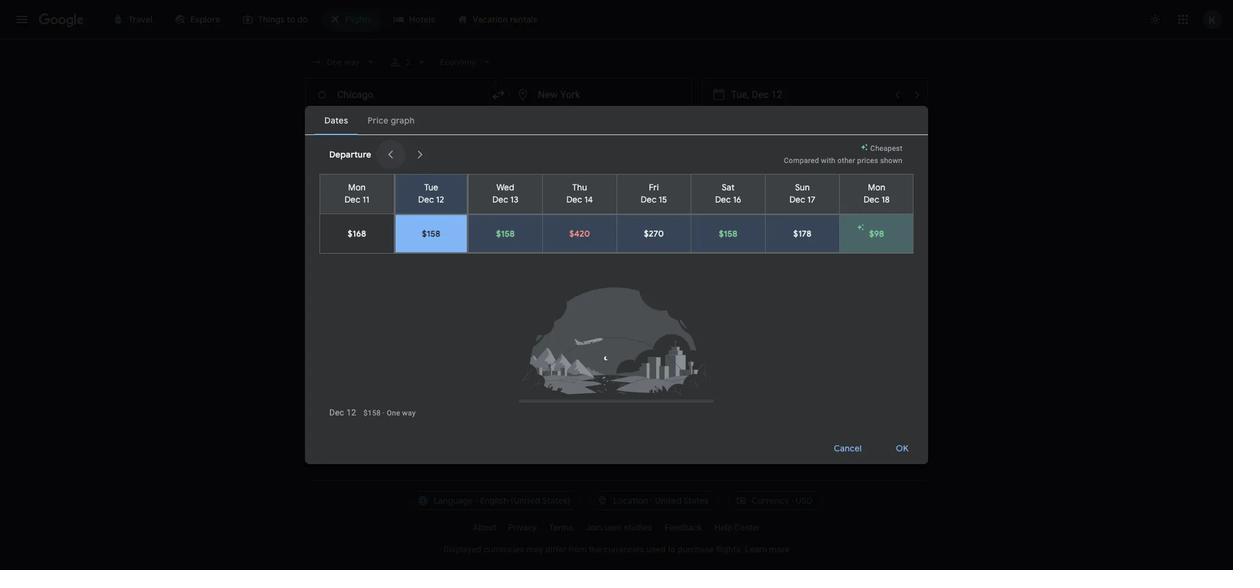 Task type: describe. For each thing, give the bounding box(es) containing it.
cancel
[[834, 443, 862, 454]]

mon dec 18
[[864, 182, 890, 205]]

$178 button
[[766, 215, 840, 252]]

privacy
[[509, 523, 537, 533]]

2 hr 15 min
[[543, 256, 590, 268]]

sat dec 16
[[716, 182, 742, 205]]

4 nonstop flight. element from the top
[[622, 393, 660, 407]]

up to $2,000 button
[[396, 117, 476, 136]]

min for 2 hr 33 min ord – ewr
[[575, 301, 591, 314]]

9
[[562, 393, 567, 405]]

total duration 2 hr 26 min. element
[[543, 347, 622, 361]]

ok button
[[882, 434, 924, 463]]

all for all filters (4)
[[328, 121, 338, 132]]

compared
[[784, 157, 820, 165]]

dec for thu dec 14
[[567, 194, 583, 205]]

$270 button
[[618, 215, 691, 252]]

clear emissions image
[[544, 112, 573, 141]]

clear price image
[[451, 112, 480, 141]]

all filters (4)
[[328, 121, 377, 132]]

united for united
[[362, 407, 384, 416]]

price graph
[[870, 172, 917, 183]]

0 horizontal spatial 12
[[347, 408, 356, 418]]

wed dec 13
[[493, 182, 519, 205]]

join user studies link
[[580, 518, 659, 538]]

to inside up to $2,000 popup button
[[415, 121, 424, 132]]

all flights
[[305, 207, 357, 222]]

dec for sat dec 16
[[716, 194, 731, 205]]

2 for 2 hr 26 min ord – ewr
[[543, 347, 548, 359]]

15 for dec
[[659, 194, 668, 205]]

total duration 2 hr 15 min. element
[[543, 256, 622, 270]]

min for 2 hr 15 min
[[574, 256, 590, 268]]

ok
[[896, 443, 909, 454]]

nonstop inside the nonstop -9% emissions
[[622, 347, 660, 359]]

dec for fri dec 15
[[641, 194, 657, 205]]

sat
[[722, 182, 735, 193]]

grid
[[807, 172, 823, 183]]

learn more about tracked prices image
[[378, 168, 389, 179]]

17
[[808, 194, 816, 205]]

price
[[870, 172, 891, 183]]

fri dec 15
[[641, 182, 668, 205]]

wed
[[497, 182, 515, 193]]

displayed currencies may differ from the currencies used to purchase flights. learn more
[[444, 545, 790, 555]]

bag
[[565, 226, 578, 234]]

track
[[326, 168, 348, 179]]

12 inside tue dec 12
[[436, 194, 445, 205]]

158 US dollars text field
[[364, 409, 381, 418]]

center
[[735, 523, 761, 533]]

167 kg co
[[707, 256, 752, 268]]

terms
[[549, 523, 574, 533]]

hr for 9
[[550, 393, 560, 405]]

2 hr 26 min ord – ewr
[[543, 347, 591, 370]]

$168
[[348, 228, 366, 239]]

united for united states
[[655, 496, 682, 507]]

1 nonstop flight. element from the top
[[622, 256, 660, 270]]

ewr for 33
[[563, 316, 578, 325]]

1 currencies from the left
[[484, 545, 525, 555]]

other
[[838, 157, 856, 165]]

bag fees button
[[565, 226, 594, 234]]

graph
[[893, 172, 917, 183]]

$158 left charges
[[496, 228, 515, 239]]

1 horizontal spatial to
[[668, 545, 676, 555]]

sort
[[878, 224, 895, 235]]

date grid
[[786, 172, 823, 183]]

passengers.
[[447, 226, 488, 234]]

3 nonstop flight. element from the top
[[622, 347, 660, 361]]

167
[[707, 256, 722, 268]]

about link
[[467, 518, 503, 538]]

– for 26
[[558, 362, 563, 370]]

total duration 2 hr 9 min. element
[[543, 393, 622, 407]]

dec for sun dec 17
[[790, 194, 806, 205]]

dec for mon dec 11
[[345, 194, 361, 205]]

165
[[707, 393, 722, 405]]

clear duration image
[[624, 112, 653, 141]]

ord for 2 hr 26 min
[[543, 362, 558, 370]]

location
[[614, 496, 649, 507]]

sun dec 17
[[790, 182, 816, 205]]

and
[[550, 226, 563, 234]]

2 nonstop from the top
[[622, 301, 660, 314]]

16
[[733, 194, 742, 205]]

states
[[684, 496, 709, 507]]

12 inside find the best price region
[[415, 168, 423, 179]]

33
[[562, 301, 572, 314]]

usd
[[796, 496, 813, 507]]

4 nonstop from the top
[[622, 393, 660, 405]]

15 for hr
[[562, 256, 571, 268]]

optional
[[490, 226, 519, 234]]

prices
[[305, 226, 327, 234]]

$270
[[644, 228, 664, 239]]

$158 left ·
[[364, 409, 381, 418]]

- for 165
[[708, 408, 710, 417]]

user
[[605, 523, 622, 533]]

dec inside find the best price region
[[396, 168, 413, 179]]

english
[[480, 496, 509, 507]]

one
[[387, 409, 400, 418]]

$98
[[870, 228, 885, 239]]

taxes
[[385, 226, 404, 234]]

departure
[[329, 149, 372, 160]]

$168 button
[[320, 214, 394, 253]]

hr for 26
[[550, 347, 560, 359]]

min for 2 hr 26 min ord – ewr
[[575, 347, 591, 359]]

required
[[355, 226, 383, 234]]

find the best price region
[[305, 166, 929, 198]]

dec for tue dec 12
[[418, 194, 434, 205]]

date
[[786, 172, 805, 183]]

with
[[822, 157, 836, 165]]

swap origin and destination. image
[[491, 88, 506, 102]]

14
[[585, 194, 593, 205]]

thu dec 14
[[567, 182, 593, 205]]

filters
[[340, 121, 364, 132]]



Task type: vqa. For each thing, say whether or not it's contained in the screenshot.


Task type: locate. For each thing, give the bounding box(es) containing it.
emissions right 10%
[[726, 408, 761, 417]]

2 fees from the left
[[580, 226, 594, 234]]

shown
[[881, 157, 903, 165]]

co
[[737, 256, 752, 268]]

1 horizontal spatial $158 button
[[469, 215, 543, 252]]

$2,000
[[426, 121, 455, 132]]

ord inside 2 hr 26 min ord – ewr
[[543, 362, 558, 370]]

None search field
[[303, 51, 936, 157]]

emissions inside the nonstop -9% emissions
[[722, 362, 757, 371]]

3 nonstop from the top
[[622, 347, 660, 359]]

all left filters
[[328, 121, 338, 132]]

1 vertical spatial all
[[305, 207, 319, 222]]

learn more link
[[746, 545, 790, 555]]

2 nonstop flight. element from the top
[[622, 301, 660, 315]]

12 down scroll right icon
[[415, 168, 423, 179]]

– down 33
[[558, 316, 563, 325]]

may left differ
[[527, 545, 543, 555]]

currencies down join user studies link
[[604, 545, 645, 555]]

may left apply.
[[596, 226, 611, 234]]

dec down sat
[[716, 194, 731, 205]]

dec inside thu dec 14
[[567, 194, 583, 205]]

dec inside mon dec 18
[[864, 194, 880, 205]]

ord down total duration 2 hr 33 min. element
[[543, 316, 558, 325]]

2 – from the top
[[558, 362, 563, 370]]

2 vertical spatial 12
[[347, 408, 356, 418]]

2 inside 2 hr 26 min ord – ewr
[[543, 347, 548, 359]]

0 horizontal spatial may
[[527, 545, 543, 555]]

emissions for 165
[[726, 408, 761, 417]]

min for 2 hr 9 min
[[570, 393, 586, 405]]

1 fees from the left
[[412, 226, 427, 234]]

sun
[[796, 182, 810, 193]]

2 hr 33 min ord – ewr
[[543, 301, 591, 325]]

0 vertical spatial ewr
[[563, 316, 578, 325]]

dec
[[396, 168, 413, 179], [345, 194, 361, 205], [418, 194, 434, 205], [493, 194, 509, 205], [567, 194, 583, 205], [641, 194, 657, 205], [716, 194, 731, 205], [790, 194, 806, 205], [864, 194, 880, 205], [329, 408, 344, 418]]

currency
[[752, 496, 790, 507]]

mon up 18
[[869, 182, 886, 193]]

1 ord from the top
[[543, 316, 558, 325]]

fees right bag on the left top
[[580, 226, 594, 234]]

$158 button up kg
[[692, 215, 766, 252]]

dec 12 left $158 text box
[[329, 408, 356, 418]]

$178
[[794, 228, 812, 239]]

dec inside mon dec 11
[[345, 194, 361, 205]]

to right used
[[668, 545, 676, 555]]

may
[[596, 226, 611, 234], [527, 545, 543, 555]]

ord for 2 hr 33 min
[[543, 316, 558, 325]]

tue dec 12
[[418, 182, 445, 205]]

$158
[[422, 228, 441, 239], [496, 228, 515, 239], [719, 228, 738, 239], [364, 409, 381, 418]]

$158 button
[[396, 215, 467, 252], [469, 215, 543, 252], [692, 215, 766, 252]]

ewr inside 2 hr 26 min ord – ewr
[[563, 362, 578, 370]]

15 down $420
[[562, 256, 571, 268]]

mon dec 11
[[345, 182, 370, 205]]

dec left 18
[[864, 194, 880, 205]]

26
[[562, 347, 573, 359]]

1 hr from the top
[[550, 256, 560, 268]]

total duration 2 hr 33 min. element
[[543, 301, 622, 315]]

fees
[[412, 226, 427, 234], [580, 226, 594, 234]]

15 inside "all flights" main content
[[562, 256, 571, 268]]

15 down 'fri'
[[659, 194, 668, 205]]

2 for 2
[[406, 57, 411, 67]]

–
[[558, 316, 563, 325], [558, 362, 563, 370]]

up
[[403, 121, 413, 132]]

0 horizontal spatial prices
[[350, 168, 376, 179]]

$158 up kg
[[719, 228, 738, 239]]

privacy link
[[503, 518, 543, 538]]

min right 9
[[570, 393, 586, 405]]

0 vertical spatial ord
[[543, 316, 558, 325]]

mon inside mon dec 18
[[869, 182, 886, 193]]

hr left 9
[[550, 393, 560, 405]]

2 for 2 hr 15 min
[[543, 256, 548, 268]]

$158 right +
[[422, 228, 441, 239]]

1 horizontal spatial all
[[328, 121, 338, 132]]

dec inside sat dec 16
[[716, 194, 731, 205]]

passenger
[[635, 226, 671, 234]]

– for 33
[[558, 316, 563, 325]]

1 vertical spatial dec 12
[[329, 408, 356, 418]]

min
[[574, 256, 590, 268], [575, 301, 591, 314], [575, 347, 591, 359], [570, 393, 586, 405]]

emissions
[[722, 362, 757, 371], [726, 408, 761, 417]]

dec 12
[[396, 168, 423, 179], [329, 408, 356, 418]]

1 - from the top
[[708, 362, 710, 371]]

united left one
[[362, 407, 384, 416]]

hr for 15
[[550, 256, 560, 268]]

$158 button down tue dec 12
[[396, 215, 467, 252]]

0 vertical spatial -
[[708, 362, 710, 371]]

$420
[[570, 228, 590, 239]]

2 inside 'total duration 2 hr 15 min.' element
[[543, 256, 548, 268]]

sort by: button
[[873, 219, 929, 241]]

0 vertical spatial united
[[362, 407, 384, 416]]

0 vertical spatial emissions
[[722, 362, 757, 371]]

ewr down the '26'
[[563, 362, 578, 370]]

join
[[586, 523, 603, 533]]

1 horizontal spatial 15
[[659, 194, 668, 205]]

- up 165
[[708, 362, 710, 371]]

– down the '26'
[[558, 362, 563, 370]]

1 horizontal spatial mon
[[869, 182, 886, 193]]

1 nonstop from the top
[[622, 256, 660, 268]]

10%
[[710, 408, 724, 417]]

$98 button
[[840, 215, 914, 252]]

2 horizontal spatial 12
[[436, 194, 445, 205]]

12 left $158 text box
[[347, 408, 356, 418]]

thu
[[573, 182, 587, 193]]

min inside the 2 hr 33 min ord – ewr
[[575, 301, 591, 314]]

hr down and
[[550, 256, 560, 268]]

dec for wed dec 13
[[493, 194, 509, 205]]

feedback link
[[659, 518, 709, 538]]

passenger assistance button
[[635, 226, 710, 234]]

currencies down privacy
[[484, 545, 525, 555]]

emissions right 9% at the bottom right of the page
[[722, 362, 757, 371]]

$420 button
[[543, 215, 617, 252]]

4 hr from the top
[[550, 393, 560, 405]]

join user studies
[[586, 523, 653, 533]]

way
[[402, 409, 416, 418]]

united inside "all flights" main content
[[362, 407, 384, 416]]

1 horizontal spatial currencies
[[604, 545, 645, 555]]

ewr for 26
[[563, 362, 578, 370]]

hr inside 2 hr 26 min ord – ewr
[[550, 347, 560, 359]]

mon inside mon dec 11
[[348, 182, 366, 193]]

2 hr from the top
[[550, 301, 560, 314]]

the
[[590, 545, 602, 555]]

165 -10% emissions
[[707, 393, 761, 417]]

prices up "price" on the right
[[858, 157, 879, 165]]

1 horizontal spatial prices
[[858, 157, 879, 165]]

dec down 'wed'
[[493, 194, 509, 205]]

1 vertical spatial to
[[668, 545, 676, 555]]

terms link
[[543, 518, 580, 538]]

dec down thu
[[567, 194, 583, 205]]

min right 33
[[575, 301, 591, 314]]

dec down 'fri'
[[641, 194, 657, 205]]

0 horizontal spatial to
[[415, 121, 424, 132]]

scroll left image
[[384, 147, 398, 162]]

dec down sun
[[790, 194, 806, 205]]

mon for 11
[[348, 182, 366, 193]]

2 inside total duration 2 hr 9 min. "element"
[[543, 393, 548, 405]]

·
[[383, 409, 385, 418]]

1 horizontal spatial fees
[[580, 226, 594, 234]]

language
[[434, 496, 473, 507]]

all inside button
[[328, 121, 338, 132]]

(4)
[[366, 121, 377, 132]]

0 horizontal spatial 15
[[562, 256, 571, 268]]

0 horizontal spatial $158 button
[[396, 215, 467, 252]]

0 horizontal spatial currencies
[[484, 545, 525, 555]]

all
[[328, 121, 338, 132], [305, 207, 319, 222]]

- inside the nonstop -9% emissions
[[708, 362, 710, 371]]

1 horizontal spatial united
[[655, 496, 682, 507]]

1 vertical spatial united
[[655, 496, 682, 507]]

2 $158 button from the left
[[469, 215, 543, 252]]

tue
[[424, 182, 439, 193]]

assistance
[[673, 226, 710, 234]]

hr inside "element"
[[550, 393, 560, 405]]

hr left 33
[[550, 301, 560, 314]]

dec for mon dec 18
[[864, 194, 880, 205]]

1 horizontal spatial may
[[596, 226, 611, 234]]

kg
[[724, 256, 735, 268]]

– inside 2 hr 26 min ord – ewr
[[558, 362, 563, 370]]

all filters (4) button
[[305, 117, 387, 136]]

1 vertical spatial 12
[[436, 194, 445, 205]]

– inside the 2 hr 33 min ord – ewr
[[558, 316, 563, 325]]

used
[[647, 545, 666, 555]]

all flights main content
[[305, 166, 929, 438]]

1 vertical spatial may
[[527, 545, 543, 555]]

0 vertical spatial to
[[415, 121, 424, 132]]

0 vertical spatial prices
[[858, 157, 879, 165]]

ord down total duration 2 hr 26 min. element
[[543, 362, 558, 370]]

prices inside find the best price region
[[350, 168, 376, 179]]

emissions inside 165 -10% emissions
[[726, 408, 761, 417]]

prices include required taxes + fees for 2 passengers. optional charges and bag fees may apply. passenger assistance
[[305, 226, 710, 234]]

2 currencies from the left
[[604, 545, 645, 555]]

sort by:
[[878, 224, 909, 235]]

0 horizontal spatial all
[[305, 207, 319, 222]]

(united
[[511, 496, 541, 507]]

$158 button down 13
[[469, 215, 543, 252]]

dec left 11
[[345, 194, 361, 205]]

mon for 18
[[869, 182, 886, 193]]

1 vertical spatial -
[[708, 408, 710, 417]]

12
[[415, 168, 423, 179], [436, 194, 445, 205], [347, 408, 356, 418]]

hr left the '26'
[[550, 347, 560, 359]]

flights
[[322, 207, 357, 222]]

1 $158 button from the left
[[396, 215, 467, 252]]

dec down tue
[[418, 194, 434, 205]]

1 vertical spatial prices
[[350, 168, 376, 179]]

$158 · one way
[[364, 409, 416, 418]]

2 horizontal spatial $158 button
[[692, 215, 766, 252]]

states)
[[543, 496, 571, 507]]

nonstop flight. element
[[622, 256, 660, 270], [622, 301, 660, 315], [622, 347, 660, 361], [622, 393, 660, 407]]

ord inside the 2 hr 33 min ord – ewr
[[543, 316, 558, 325]]

none search field containing all filters (4)
[[303, 51, 936, 157]]

charges
[[521, 226, 548, 234]]

9%
[[710, 362, 720, 371]]

15 inside fri dec 15
[[659, 194, 668, 205]]

hr for 33
[[550, 301, 560, 314]]

2 inside 2 popup button
[[406, 57, 411, 67]]

- for nonstop
[[708, 362, 710, 371]]

all inside main content
[[305, 207, 319, 222]]

prices left learn more about tracked prices image
[[350, 168, 376, 179]]

scroll right image
[[413, 147, 428, 162]]

1 vertical spatial –
[[558, 362, 563, 370]]

0 horizontal spatial dec 12
[[329, 408, 356, 418]]

- down 165
[[708, 408, 710, 417]]

18
[[882, 194, 890, 205]]

mon up 11
[[348, 182, 366, 193]]

1 horizontal spatial 12
[[415, 168, 423, 179]]

dec inside fri dec 15
[[641, 194, 657, 205]]

price graph button
[[839, 166, 926, 188]]

displayed
[[444, 545, 482, 555]]

0 horizontal spatial mon
[[348, 182, 366, 193]]

0 vertical spatial 15
[[659, 194, 668, 205]]

3 $158 button from the left
[[692, 215, 766, 252]]

dec right learn more about tracked prices image
[[396, 168, 413, 179]]

from
[[569, 545, 587, 555]]

2 for 2 hr 33 min ord – ewr
[[543, 301, 548, 314]]

dec 12 inside find the best price region
[[396, 168, 423, 179]]

0 vertical spatial all
[[328, 121, 338, 132]]

to right up
[[415, 121, 424, 132]]

dec inside sun dec 17
[[790, 194, 806, 205]]

1 vertical spatial emissions
[[726, 408, 761, 417]]

fri
[[649, 182, 659, 193]]

min down $420 "button"
[[574, 256, 590, 268]]

12 down tue
[[436, 194, 445, 205]]

1 – from the top
[[558, 316, 563, 325]]

united left states
[[655, 496, 682, 507]]

date grid button
[[754, 166, 833, 188]]

cancel button
[[820, 434, 877, 463]]

all up prices
[[305, 207, 319, 222]]

2 ewr from the top
[[563, 362, 578, 370]]

min inside "element"
[[570, 393, 586, 405]]

hr inside the 2 hr 33 min ord – ewr
[[550, 301, 560, 314]]

ord
[[543, 316, 558, 325], [543, 362, 558, 370]]

ewr down 33
[[563, 316, 578, 325]]

1 vertical spatial ewr
[[563, 362, 578, 370]]

- inside 165 -10% emissions
[[708, 408, 710, 417]]

fees right +
[[412, 226, 427, 234]]

all for all flights
[[305, 207, 319, 222]]

nonstop
[[622, 256, 660, 268], [622, 301, 660, 314], [622, 347, 660, 359], [622, 393, 660, 405]]

2 mon from the left
[[869, 182, 886, 193]]

min right the '26'
[[575, 347, 591, 359]]

1 vertical spatial ord
[[543, 362, 558, 370]]

differ
[[546, 545, 566, 555]]

2 button
[[384, 51, 433, 73]]

2 for 2 hr 9 min
[[543, 393, 548, 405]]

more
[[770, 545, 790, 555]]

dec 12 down scroll right icon
[[396, 168, 423, 179]]

0 vertical spatial may
[[596, 226, 611, 234]]

Departure text field
[[731, 79, 887, 111]]

1 ewr from the top
[[563, 316, 578, 325]]

1 mon from the left
[[348, 182, 366, 193]]

studies
[[624, 523, 653, 533]]

2 inside the 2 hr 33 min ord – ewr
[[543, 301, 548, 314]]

min inside 2 hr 26 min ord – ewr
[[575, 347, 591, 359]]

up to $2,000
[[403, 121, 455, 132]]

feedback
[[665, 523, 703, 533]]

1 horizontal spatial dec 12
[[396, 168, 423, 179]]

may inside "all flights" main content
[[596, 226, 611, 234]]

0 vertical spatial dec 12
[[396, 168, 423, 179]]

0 vertical spatial 12
[[415, 168, 423, 179]]

dec inside wed dec 13
[[493, 194, 509, 205]]

13
[[511, 194, 519, 205]]

2 ord from the top
[[543, 362, 558, 370]]

0 horizontal spatial fees
[[412, 226, 427, 234]]

11
[[363, 194, 370, 205]]

dec left $158 text box
[[329, 408, 344, 418]]

2 - from the top
[[708, 408, 710, 417]]

ewr inside the 2 hr 33 min ord – ewr
[[563, 316, 578, 325]]

flights.
[[716, 545, 743, 555]]

3 hr from the top
[[550, 347, 560, 359]]

include
[[329, 226, 353, 234]]

emissions for nonstop
[[722, 362, 757, 371]]

1 vertical spatial 15
[[562, 256, 571, 268]]

help center link
[[709, 518, 767, 538]]

0 vertical spatial –
[[558, 316, 563, 325]]

0 horizontal spatial united
[[362, 407, 384, 416]]

dec inside tue dec 12
[[418, 194, 434, 205]]



